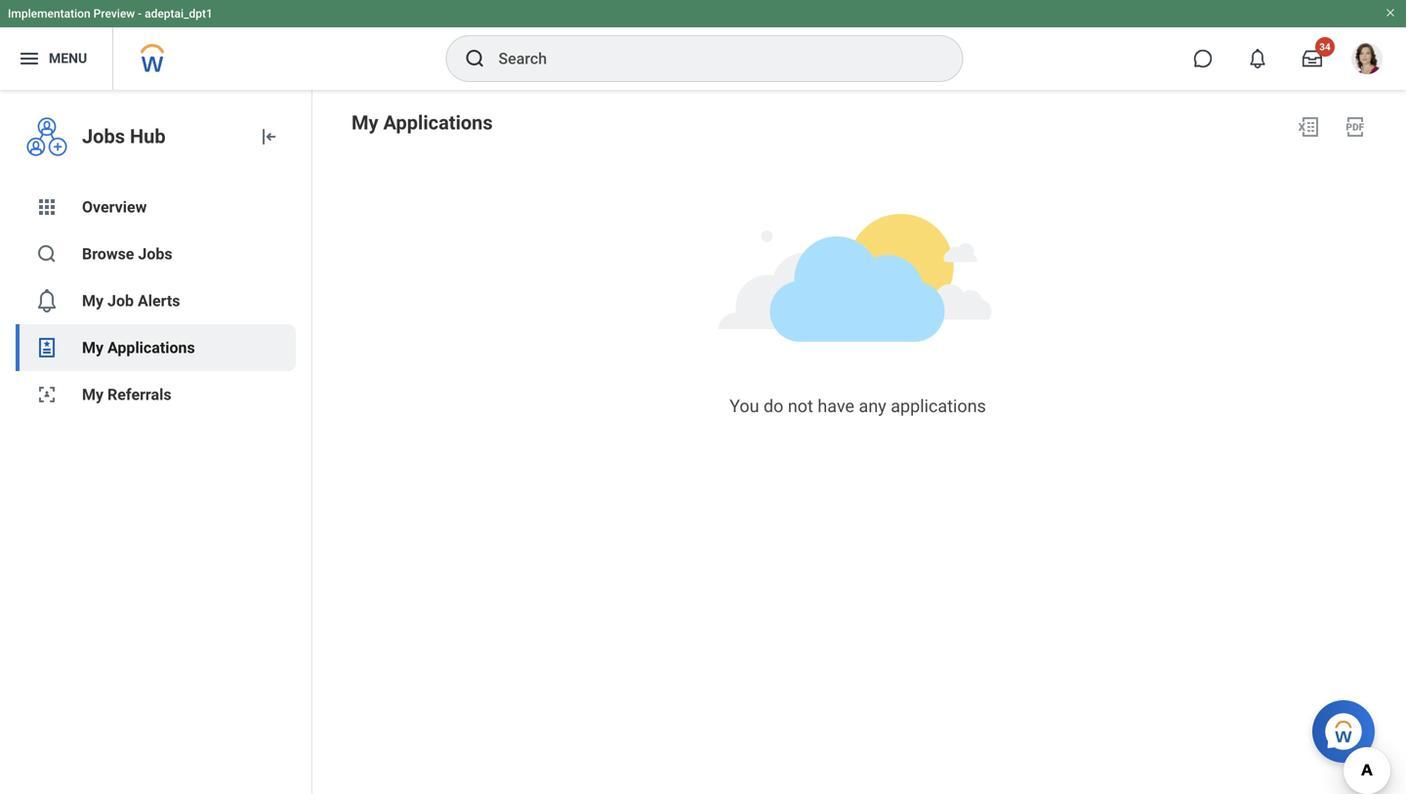 Task type: vqa. For each thing, say whether or not it's contained in the screenshot.
the right inbox image
no



Task type: locate. For each thing, give the bounding box(es) containing it.
jobs hub element
[[82, 123, 241, 150]]

34
[[1320, 41, 1331, 53]]

have
[[818, 396, 855, 417]]

my applications link
[[16, 324, 296, 371]]

jobs up my job alerts link
[[138, 245, 173, 263]]

0 vertical spatial my applications
[[352, 111, 493, 134]]

Search Workday  search field
[[499, 37, 923, 80]]

view printable version (pdf) image
[[1344, 115, 1368, 139]]

transformation import image
[[257, 125, 280, 148]]

notifications large image
[[35, 289, 59, 313]]

navigation pane region
[[0, 90, 313, 794]]

hub
[[130, 125, 166, 148]]

my
[[352, 111, 379, 134], [82, 292, 104, 310], [82, 338, 104, 357], [82, 385, 104, 404]]

1 vertical spatial my applications
[[82, 338, 195, 357]]

search image
[[35, 242, 59, 266]]

0 horizontal spatial applications
[[107, 338, 195, 357]]

0 horizontal spatial my applications
[[82, 338, 195, 357]]

0 vertical spatial applications
[[383, 111, 493, 134]]

1 vertical spatial jobs
[[138, 245, 173, 263]]

applications down search image
[[383, 111, 493, 134]]

my job alerts
[[82, 292, 180, 310]]

applications up my referrals link
[[107, 338, 195, 357]]

overview link
[[16, 184, 296, 231]]

my inside my applications link
[[82, 338, 104, 357]]

my applications down search image
[[352, 111, 493, 134]]

my right document star image
[[82, 338, 104, 357]]

my left job
[[82, 292, 104, 310]]

my applications
[[352, 111, 493, 134], [82, 338, 195, 357]]

my inside my job alerts link
[[82, 292, 104, 310]]

1 vertical spatial applications
[[107, 338, 195, 357]]

jobs left hub
[[82, 125, 125, 148]]

my right my referrals icon
[[82, 385, 104, 404]]

implementation
[[8, 7, 91, 21]]

0 horizontal spatial jobs
[[82, 125, 125, 148]]

search image
[[464, 47, 487, 70]]

my for my applications link
[[82, 338, 104, 357]]

0 vertical spatial jobs
[[82, 125, 125, 148]]

1 horizontal spatial jobs
[[138, 245, 173, 263]]

my for my job alerts link
[[82, 292, 104, 310]]

document star image
[[35, 336, 59, 359]]

applications
[[383, 111, 493, 134], [107, 338, 195, 357]]

notifications large image
[[1248, 49, 1268, 68]]

applications inside my applications link
[[107, 338, 195, 357]]

menu
[[49, 50, 87, 67]]

1 horizontal spatial my applications
[[352, 111, 493, 134]]

menu button
[[0, 27, 113, 90]]

my inside my referrals link
[[82, 385, 104, 404]]

my right transformation import icon
[[352, 111, 379, 134]]

jobs
[[82, 125, 125, 148], [138, 245, 173, 263]]

applications
[[891, 396, 986, 417]]

my applications up referrals
[[82, 338, 195, 357]]

not
[[788, 396, 814, 417]]

-
[[138, 7, 142, 21]]



Task type: describe. For each thing, give the bounding box(es) containing it.
jobs hub
[[82, 125, 166, 148]]

34 button
[[1291, 37, 1335, 80]]

export to excel image
[[1297, 115, 1321, 139]]

my referrals image
[[35, 383, 59, 406]]

inbox large image
[[1303, 49, 1323, 68]]

overview
[[82, 198, 147, 216]]

menu banner
[[0, 0, 1407, 90]]

alerts
[[138, 292, 180, 310]]

heatmap image
[[35, 195, 59, 219]]

you do not have any applications
[[730, 396, 986, 417]]

profile logan mcneil image
[[1352, 43, 1383, 78]]

my referrals
[[82, 385, 172, 404]]

my job alerts link
[[16, 277, 296, 324]]

close environment banner image
[[1385, 7, 1397, 19]]

any
[[859, 396, 887, 417]]

my for my referrals link
[[82, 385, 104, 404]]

job
[[107, 292, 134, 310]]

justify image
[[18, 47, 41, 70]]

referrals
[[107, 385, 172, 404]]

my applications inside navigation pane region
[[82, 338, 195, 357]]

browse jobs
[[82, 245, 173, 263]]

implementation preview -   adeptai_dpt1
[[8, 7, 213, 21]]

do
[[764, 396, 784, 417]]

1 horizontal spatial applications
[[383, 111, 493, 134]]

preview
[[93, 7, 135, 21]]

browse jobs link
[[16, 231, 296, 277]]

my referrals link
[[16, 371, 296, 418]]

browse
[[82, 245, 134, 263]]

you
[[730, 396, 759, 417]]

adeptai_dpt1
[[145, 7, 213, 21]]



